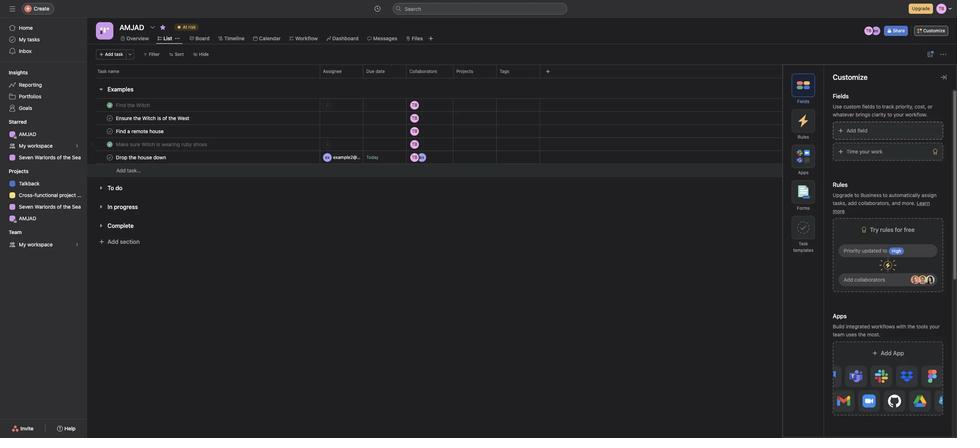 Task type: vqa. For each thing, say whether or not it's contained in the screenshot.
1 comment icon
no



Task type: locate. For each thing, give the bounding box(es) containing it.
of for amjad
[[57, 154, 62, 161]]

2 warlords from the top
[[35, 204, 56, 210]]

amjad
[[19, 131, 36, 137], [19, 215, 36, 222]]

seven warlords of the sea link inside starred element
[[4, 152, 83, 164]]

1 horizontal spatial projects
[[456, 69, 473, 74]]

to up clarity
[[876, 104, 881, 110]]

of inside projects element
[[57, 204, 62, 210]]

completed image
[[105, 153, 114, 162]]

Find the Witch text field
[[114, 102, 152, 109]]

my workspace link down starred
[[4, 140, 83, 152]]

customize button
[[914, 26, 948, 36]]

None text field
[[118, 21, 146, 34]]

portfolios link
[[4, 91, 83, 102]]

the down the integrated
[[858, 332, 866, 338]]

1 sea from the top
[[72, 154, 81, 161]]

use
[[833, 104, 842, 110]]

1 vertical spatial upgrade
[[833, 192, 853, 198]]

0 vertical spatial projects
[[456, 69, 473, 74]]

to up add
[[855, 192, 859, 198]]

0 vertical spatial warlords
[[35, 154, 56, 161]]

1 seven from the top
[[19, 154, 33, 161]]

of inside starred element
[[57, 154, 62, 161]]

1 expand task list for this section image from the top
[[98, 204, 104, 210]]

my down starred
[[19, 143, 26, 149]]

build
[[833, 324, 845, 330]]

3 my from the top
[[19, 242, 26, 248]]

sea down see details, my workspace image
[[72, 154, 81, 161]]

seven down cross-
[[19, 204, 33, 210]]

add left collaborators
[[844, 277, 853, 283]]

1 horizontal spatial apps
[[833, 313, 847, 320]]

tags for ensure the witch is of the west cell
[[496, 112, 540, 125]]

1 vertical spatial amjad
[[19, 215, 36, 222]]

sea
[[72, 154, 81, 161], [72, 204, 81, 210]]

1 vertical spatial expand task list for this section image
[[98, 223, 104, 229]]

2 amjad from the top
[[19, 215, 36, 222]]

1 completed checkbox from the top
[[105, 101, 114, 110]]

2 horizontal spatial your
[[929, 324, 940, 330]]

row up tags for find a remote house cell
[[87, 98, 957, 112]]

sea down plan
[[72, 204, 81, 210]]

completed image inside make sure witch is wearing ruby shoes cell
[[105, 140, 114, 149]]

of down cross-functional project plan
[[57, 204, 62, 210]]

at risk button
[[171, 22, 202, 32]]

free
[[904, 227, 915, 233]]

automatically
[[889, 192, 920, 198]]

0 horizontal spatial rules
[[798, 134, 809, 140]]

2 completed checkbox from the top
[[105, 114, 114, 123]]

1 vertical spatial rules
[[833, 182, 848, 188]]

expand task list for this section image
[[98, 204, 104, 210], [98, 223, 104, 229]]

customize
[[923, 28, 945, 33], [833, 73, 868, 81]]

row containing ex
[[87, 150, 957, 165]]

due date
[[366, 69, 385, 74]]

fields left use
[[797, 99, 809, 104]]

talkback
[[19, 181, 40, 187]]

add for add collaborators
[[844, 277, 853, 283]]

sea for amjad
[[72, 154, 81, 161]]

1 vertical spatial seven warlords of the sea link
[[4, 201, 83, 213]]

hide
[[199, 52, 209, 57]]

1 warlords from the top
[[35, 154, 56, 161]]

amjad link down the goals link
[[4, 129, 83, 140]]

0 vertical spatial amjad link
[[4, 129, 83, 140]]

1 my workspace from the top
[[19, 143, 53, 149]]

global element
[[0, 18, 87, 61]]

add for add task…
[[116, 168, 126, 174]]

warlords up talkback 'link' at top left
[[35, 154, 56, 161]]

3 completed checkbox from the top
[[105, 127, 114, 136]]

help
[[64, 426, 76, 432]]

goals link
[[4, 102, 83, 114]]

1 vertical spatial apps
[[833, 313, 847, 320]]

expand task list for this section image for in progress
[[98, 204, 104, 210]]

tools
[[917, 324, 928, 330]]

my for my workspace link for see details, my workspace image
[[19, 143, 26, 149]]

time your work button
[[833, 143, 943, 161]]

add left task
[[105, 52, 113, 57]]

row down tags
[[96, 78, 948, 78]]

use custom fields to track priority, cost, or whatever brings clarity to your workflow.
[[833, 104, 933, 118]]

rules
[[798, 134, 809, 140], [833, 182, 848, 188]]

my inside 'global' element
[[19, 36, 26, 43]]

completed checkbox for 'ensure the witch is of the west' text box
[[105, 114, 114, 123]]

task inside task templates
[[799, 241, 808, 247]]

sort
[[175, 52, 184, 57]]

more actions image right task
[[128, 52, 132, 57]]

app
[[893, 350, 904, 357]]

my workspace inside starred element
[[19, 143, 53, 149]]

my
[[19, 36, 26, 43], [19, 143, 26, 149], [19, 242, 26, 248]]

upgrade inside upgrade button
[[912, 6, 930, 11]]

upgrade inside upgrade to business to automatically assign tasks, add collaborators, and more.
[[833, 192, 853, 198]]

add left "field"
[[847, 128, 856, 134]]

apps up forms at the right top
[[798, 170, 809, 176]]

of up talkback 'link' at top left
[[57, 154, 62, 161]]

apps up build
[[833, 313, 847, 320]]

add task…
[[116, 168, 141, 174]]

amjad for 2nd amjad link from the top
[[19, 215, 36, 222]]

insights
[[9, 69, 28, 76]]

in progress button
[[108, 201, 138, 214]]

warlords inside projects element
[[35, 204, 56, 210]]

completed checkbox inside the ensure the witch is of the west cell
[[105, 114, 114, 123]]

tasks
[[27, 36, 40, 43]]

2 seven warlords of the sea link from the top
[[4, 201, 83, 213]]

0 horizontal spatial more actions image
[[128, 52, 132, 57]]

Find a remote house text field
[[114, 128, 166, 135]]

functional
[[35, 192, 58, 198]]

add left app
[[881, 350, 892, 357]]

1 vertical spatial my workspace
[[19, 242, 53, 248]]

1 horizontal spatial rules
[[833, 182, 848, 188]]

1 vertical spatial amjad link
[[4, 213, 83, 225]]

teams element
[[0, 226, 87, 252]]

more.
[[902, 200, 915, 206]]

projects up talkback
[[9, 168, 28, 174]]

seven for amjad
[[19, 154, 33, 161]]

1 vertical spatial sea
[[72, 204, 81, 210]]

1 completed image from the top
[[105, 101, 114, 110]]

updated
[[862, 248, 881, 254]]

1 vertical spatial my
[[19, 143, 26, 149]]

my left tasks
[[19, 36, 26, 43]]

add for add field
[[847, 128, 856, 134]]

to left high
[[883, 248, 887, 254]]

1 horizontal spatial upgrade
[[912, 6, 930, 11]]

0 horizontal spatial your
[[860, 149, 870, 155]]

row up tags for make sure witch is wearing ruby shoes cell
[[87, 111, 957, 126]]

name
[[108, 69, 119, 74]]

2 my workspace from the top
[[19, 242, 53, 248]]

your
[[894, 112, 904, 118], [860, 149, 870, 155], [929, 324, 940, 330]]

1 vertical spatial workspace
[[27, 242, 53, 248]]

ex button
[[323, 153, 362, 162]]

0 vertical spatial expand task list for this section image
[[98, 204, 104, 210]]

workflows
[[871, 324, 895, 330]]

filter
[[149, 52, 160, 57]]

task left name
[[97, 69, 107, 74]]

4 completed image from the top
[[105, 140, 114, 149]]

task for task templates
[[799, 241, 808, 247]]

workspace
[[27, 143, 53, 149], [27, 242, 53, 248]]

0 vertical spatial your
[[894, 112, 904, 118]]

1 vertical spatial ex
[[325, 155, 330, 160]]

seven warlords of the sea link up talkback 'link' at top left
[[4, 152, 83, 164]]

1 seven warlords of the sea from the top
[[19, 154, 81, 161]]

my workspace down starred
[[19, 143, 53, 149]]

2 my from the top
[[19, 143, 26, 149]]

warlords inside starred element
[[35, 154, 56, 161]]

customize up save options image
[[923, 28, 945, 33]]

add left 'section'
[[108, 239, 118, 245]]

2 seven from the top
[[19, 204, 33, 210]]

tab actions image
[[175, 36, 179, 41]]

complete button
[[108, 219, 134, 233]]

projects
[[456, 69, 473, 74], [9, 168, 28, 174]]

Completed checkbox
[[105, 101, 114, 110], [105, 114, 114, 123], [105, 127, 114, 136], [105, 153, 114, 162]]

linked projects for find the witch cell
[[453, 98, 497, 112]]

task up templates
[[799, 241, 808, 247]]

expand task list for this section image for complete
[[98, 223, 104, 229]]

inbox
[[19, 48, 32, 54]]

Search tasks, projects, and more text field
[[393, 3, 567, 15]]

at risk
[[183, 24, 196, 30]]

share
[[893, 28, 905, 33]]

with
[[896, 324, 906, 330]]

0 vertical spatial seven
[[19, 154, 33, 161]]

2 vertical spatial your
[[929, 324, 940, 330]]

dashboard link
[[327, 35, 359, 43]]

seven warlords of the sea inside projects element
[[19, 204, 81, 210]]

to down track
[[888, 112, 892, 118]]

see details, my workspace image
[[75, 243, 79, 247]]

1 horizontal spatial ex
[[874, 28, 878, 33]]

whatever
[[833, 112, 854, 118]]

of for talkback
[[57, 204, 62, 210]]

2 seven warlords of the sea from the top
[[19, 204, 81, 210]]

track
[[882, 104, 894, 110]]

seven warlords of the sea up talkback 'link' at top left
[[19, 154, 81, 161]]

1 vertical spatial customize
[[833, 73, 868, 81]]

add app
[[881, 350, 904, 357]]

upgrade up tasks,
[[833, 192, 853, 198]]

0 vertical spatial apps
[[798, 170, 809, 176]]

completed image for find a remote house text field
[[105, 127, 114, 136]]

2 workspace from the top
[[27, 242, 53, 248]]

completed checkbox inside drop the house down cell
[[105, 153, 114, 162]]

task templates
[[793, 241, 814, 253]]

1 vertical spatial seven
[[19, 204, 33, 210]]

0 vertical spatial task
[[97, 69, 107, 74]]

amjad up team
[[19, 215, 36, 222]]

1 my workspace link from the top
[[4, 140, 83, 152]]

my workspace for my workspace link in the teams element
[[19, 242, 53, 248]]

portfolios
[[19, 93, 41, 100]]

try
[[870, 227, 879, 233]]

task name
[[97, 69, 119, 74]]

completed image inside find a remote house cell
[[105, 127, 114, 136]]

1 my from the top
[[19, 36, 26, 43]]

2 my workspace link from the top
[[4, 239, 83, 251]]

warlords for amjad
[[35, 154, 56, 161]]

2 sea from the top
[[72, 204, 81, 210]]

row containing task name
[[87, 65, 957, 78]]

the
[[63, 154, 71, 161], [63, 204, 71, 210], [908, 324, 915, 330], [858, 332, 866, 338]]

learn more link
[[833, 200, 930, 214]]

more actions image right save options image
[[940, 52, 946, 57]]

task…
[[127, 168, 141, 174]]

1 vertical spatial my workspace link
[[4, 239, 83, 251]]

seven warlords of the sea inside starred element
[[19, 154, 81, 161]]

0 vertical spatial my workspace
[[19, 143, 53, 149]]

cross-functional project plan
[[19, 192, 87, 198]]

filter button
[[140, 49, 163, 60]]

add left task…
[[116, 168, 126, 174]]

row up tags for find the witch cell
[[87, 65, 957, 78]]

row down tags for find a remote house cell
[[87, 150, 957, 165]]

seven up projects dropdown button at top left
[[19, 154, 33, 161]]

forms
[[797, 206, 810, 211]]

0 vertical spatial upgrade
[[912, 6, 930, 11]]

0 vertical spatial seven warlords of the sea link
[[4, 152, 83, 164]]

1 seven warlords of the sea link from the top
[[4, 152, 83, 164]]

seven warlords of the sea down cross-functional project plan
[[19, 204, 81, 210]]

your right the tools
[[929, 324, 940, 330]]

0 vertical spatial of
[[57, 154, 62, 161]]

0 horizontal spatial ex
[[325, 155, 330, 160]]

my for my workspace link in the teams element
[[19, 242, 26, 248]]

completed image inside the ensure the witch is of the west cell
[[105, 114, 114, 123]]

your left "work"
[[860, 149, 870, 155]]

completed checkbox inside find a remote house cell
[[105, 127, 114, 136]]

warlords down cross-functional project plan link
[[35, 204, 56, 210]]

upgrade
[[912, 6, 930, 11], [833, 192, 853, 198]]

my inside starred element
[[19, 143, 26, 149]]

projects up linked projects for find the witch cell
[[456, 69, 473, 74]]

1 vertical spatial projects
[[9, 168, 28, 174]]

workspace inside starred element
[[27, 143, 53, 149]]

1 vertical spatial seven warlords of the sea
[[19, 204, 81, 210]]

upgrade to business to automatically assign tasks, add collaborators, and more.
[[833, 192, 937, 206]]

drop the house down cell
[[87, 151, 320, 164]]

header examples tree grid
[[87, 98, 957, 177]]

completed checkbox inside find the witch cell
[[105, 101, 114, 110]]

starred button
[[0, 118, 27, 126]]

amjad inside starred element
[[19, 131, 36, 137]]

workspace for see details, my workspace icon
[[27, 242, 53, 248]]

1 of from the top
[[57, 154, 62, 161]]

examples button
[[108, 83, 134, 96]]

time
[[847, 149, 858, 155]]

0 vertical spatial seven warlords of the sea
[[19, 154, 81, 161]]

dashboard
[[332, 35, 359, 41]]

my workspace link inside teams element
[[4, 239, 83, 251]]

1 horizontal spatial customize
[[923, 28, 945, 33]]

1 horizontal spatial task
[[799, 241, 808, 247]]

more actions image
[[940, 52, 946, 57], [128, 52, 132, 57]]

upgrade up customize 'dropdown button'
[[912, 6, 930, 11]]

expand task list for this section image left "in"
[[98, 204, 104, 210]]

collapse task list for this section image
[[98, 86, 104, 92]]

2 expand task list for this section image from the top
[[98, 223, 104, 229]]

my workspace down team
[[19, 242, 53, 248]]

add task… row
[[87, 164, 957, 177]]

time your work
[[847, 149, 883, 155]]

0 vertical spatial my workspace link
[[4, 140, 83, 152]]

2 vertical spatial my
[[19, 242, 26, 248]]

1 horizontal spatial your
[[894, 112, 904, 118]]

0 horizontal spatial customize
[[833, 73, 868, 81]]

the up talkback 'link' at top left
[[63, 154, 71, 161]]

0 horizontal spatial upgrade
[[833, 192, 853, 198]]

completed checkbox for 'find the witch' text field
[[105, 101, 114, 110]]

add
[[848, 200, 857, 206]]

my down team
[[19, 242, 26, 248]]

amjad link up teams element
[[4, 213, 83, 225]]

0 vertical spatial workspace
[[27, 143, 53, 149]]

projects inside projects dropdown button
[[9, 168, 28, 174]]

create
[[34, 5, 49, 12]]

1 vertical spatial task
[[799, 241, 808, 247]]

1 vertical spatial warlords
[[35, 204, 56, 210]]

1 vertical spatial your
[[860, 149, 870, 155]]

completed image for 'find the witch' text field
[[105, 101, 114, 110]]

tags for make sure witch is wearing ruby shoes cell
[[496, 138, 540, 151]]

or
[[928, 104, 933, 110]]

reporting
[[19, 82, 42, 88]]

1 vertical spatial of
[[57, 204, 62, 210]]

0 horizontal spatial projects
[[9, 168, 28, 174]]

sea inside starred element
[[72, 154, 81, 161]]

progress
[[114, 204, 138, 210]]

hide sidebar image
[[9, 6, 15, 12]]

seven warlords of the sea link for talkback
[[4, 201, 83, 213]]

expand task list for this section image left "complete"
[[98, 223, 104, 229]]

your down priority,
[[894, 112, 904, 118]]

0 vertical spatial customize
[[923, 28, 945, 33]]

1 amjad from the top
[[19, 131, 36, 137]]

my inside teams element
[[19, 242, 26, 248]]

tags for find the witch cell
[[496, 98, 540, 112]]

completed image inside find the witch cell
[[105, 101, 114, 110]]

customize up custom
[[833, 73, 868, 81]]

row down tags for find the witch cell
[[87, 124, 957, 139]]

3 completed image from the top
[[105, 127, 114, 136]]

add field
[[847, 128, 868, 134]]

0 horizontal spatial task
[[97, 69, 107, 74]]

0 vertical spatial sea
[[72, 154, 81, 161]]

the down project
[[63, 204, 71, 210]]

my workspace link down team
[[4, 239, 83, 251]]

0 vertical spatial rules
[[798, 134, 809, 140]]

list
[[163, 35, 172, 41]]

0 vertical spatial my
[[19, 36, 26, 43]]

fields up use
[[833, 93, 849, 100]]

completed checkbox for drop the house down text field
[[105, 153, 114, 162]]

4 completed checkbox from the top
[[105, 153, 114, 162]]

row up add task… row
[[87, 137, 957, 152]]

seven for talkback
[[19, 204, 33, 210]]

clarity
[[872, 112, 886, 118]]

workspace inside teams element
[[27, 242, 53, 248]]

seven warlords of the sea link for amjad
[[4, 152, 83, 164]]

add inside row
[[116, 168, 126, 174]]

seven warlords of the sea link down the functional
[[4, 201, 83, 213]]

collaborators
[[854, 277, 885, 283]]

task for task name
[[97, 69, 107, 74]]

seven inside starred element
[[19, 154, 33, 161]]

add for add section
[[108, 239, 118, 245]]

files link
[[406, 35, 423, 43]]

seven inside projects element
[[19, 204, 33, 210]]

seven
[[19, 154, 33, 161], [19, 204, 33, 210]]

2 of from the top
[[57, 204, 62, 210]]

my workspace inside teams element
[[19, 242, 53, 248]]

0 vertical spatial amjad
[[19, 131, 36, 137]]

sea for talkback
[[72, 204, 81, 210]]

amjad inside projects element
[[19, 215, 36, 222]]

amjad down starred
[[19, 131, 36, 137]]

1 workspace from the top
[[27, 143, 53, 149]]

row
[[87, 65, 957, 78], [96, 78, 948, 78], [87, 98, 957, 112], [87, 111, 957, 126], [87, 124, 957, 139], [87, 137, 957, 152], [87, 150, 957, 165]]

1 horizontal spatial more actions image
[[940, 52, 946, 57]]

task
[[97, 69, 107, 74], [799, 241, 808, 247]]

sea inside projects element
[[72, 204, 81, 210]]

Make sure Witch is wearing ruby shoes text field
[[114, 141, 209, 148]]

completed image
[[105, 101, 114, 110], [105, 114, 114, 123], [105, 127, 114, 136], [105, 140, 114, 149]]

2 completed image from the top
[[105, 114, 114, 123]]

of
[[57, 154, 62, 161], [57, 204, 62, 210]]

do
[[115, 185, 122, 191]]



Task type: describe. For each thing, give the bounding box(es) containing it.
to do
[[108, 185, 122, 191]]

add section button
[[96, 235, 143, 249]]

add task
[[105, 52, 123, 57]]

calendar link
[[253, 35, 281, 43]]

learn more
[[833, 200, 930, 214]]

seven warlords of the sea for talkback
[[19, 204, 81, 210]]

add for add task
[[105, 52, 113, 57]]

amjad for second amjad link from the bottom of the page
[[19, 131, 36, 137]]

examples
[[108, 86, 134, 93]]

goals
[[19, 105, 32, 111]]

my for "my tasks" link
[[19, 36, 26, 43]]

assign
[[922, 192, 937, 198]]

more
[[833, 208, 845, 214]]

projects button
[[0, 168, 28, 175]]

priority
[[844, 248, 861, 254]]

your inside button
[[860, 149, 870, 155]]

board link
[[190, 35, 210, 43]]

insights button
[[0, 69, 28, 76]]

my workspace link for see details, my workspace icon
[[4, 239, 83, 251]]

1 amjad link from the top
[[4, 129, 83, 140]]

add task button
[[96, 49, 126, 60]]

Completed checkbox
[[105, 140, 114, 149]]

add field button
[[833, 122, 943, 140]]

custom
[[843, 104, 861, 110]]

tb
[[866, 28, 871, 33]]

show options image
[[150, 24, 155, 30]]

seven warlords of the sea for amjad
[[19, 154, 81, 161]]

history image
[[375, 6, 380, 12]]

reporting link
[[4, 79, 83, 91]]

insights element
[[0, 66, 87, 116]]

team
[[9, 229, 22, 235]]

due
[[366, 69, 374, 74]]

most.
[[867, 332, 880, 338]]

upgrade for upgrade to business to automatically assign tasks, add collaborators, and more.
[[833, 192, 853, 198]]

for
[[895, 227, 903, 233]]

overview link
[[121, 35, 149, 43]]

starred element
[[0, 116, 87, 165]]

expand task list for this section image
[[98, 185, 104, 191]]

invite button
[[7, 423, 38, 436]]

plan
[[77, 192, 87, 198]]

linked projects for find a remote house cell
[[453, 125, 497, 138]]

add for add app
[[881, 350, 892, 357]]

hide button
[[190, 49, 212, 60]]

invite
[[20, 426, 33, 432]]

fields
[[862, 104, 875, 110]]

high
[[892, 249, 901, 254]]

add field image
[[546, 69, 550, 74]]

ensure the witch is of the west cell
[[87, 112, 320, 125]]

date
[[376, 69, 385, 74]]

see details, my workspace image
[[75, 144, 79, 148]]

add tab image
[[428, 36, 434, 41]]

Ensure the Witch is of the West text field
[[114, 115, 192, 122]]

team
[[833, 332, 845, 338]]

Drop the house down text field
[[114, 154, 168, 161]]

completed checkbox for find a remote house text field
[[105, 127, 114, 136]]

tags for find a remote house cell
[[496, 125, 540, 138]]

workspace for see details, my workspace image
[[27, 143, 53, 149]]

your inside 'use custom fields to track priority, cost, or whatever brings clarity to your workflow.'
[[894, 112, 904, 118]]

talkback link
[[4, 178, 83, 190]]

find a remote house cell
[[87, 125, 320, 138]]

completed image for make sure witch is wearing ruby shoes text box
[[105, 140, 114, 149]]

warlords for talkback
[[35, 204, 56, 210]]

calendar
[[259, 35, 281, 41]]

business
[[861, 192, 882, 198]]

to
[[108, 185, 114, 191]]

in
[[108, 204, 112, 210]]

home link
[[4, 22, 83, 34]]

completed image for 'ensure the witch is of the west' text box
[[105, 114, 114, 123]]

timeline link
[[218, 35, 245, 43]]

build integrated workflows with the tools your team uses the most.
[[833, 324, 940, 338]]

save options image
[[927, 52, 933, 57]]

2 amjad link from the top
[[4, 213, 83, 225]]

work
[[871, 149, 883, 155]]

timeline
[[224, 35, 245, 41]]

the inside starred element
[[63, 154, 71, 161]]

1 horizontal spatial fields
[[833, 93, 849, 100]]

upgrade button
[[909, 4, 933, 14]]

0 horizontal spatial apps
[[798, 170, 809, 176]]

tags for drop the house down cell
[[496, 151, 540, 164]]

add app button
[[830, 342, 946, 416]]

remove from starred image
[[160, 24, 166, 30]]

the inside projects element
[[63, 204, 71, 210]]

section
[[120, 239, 140, 245]]

upgrade for upgrade
[[912, 6, 930, 11]]

close details image
[[941, 74, 947, 80]]

cost,
[[915, 104, 926, 110]]

the right "with"
[[908, 324, 915, 330]]

projects element
[[0, 165, 87, 226]]

linked projects for make sure witch is wearing ruby shoes cell
[[453, 138, 497, 151]]

0 horizontal spatial fields
[[797, 99, 809, 104]]

ex inside button
[[325, 155, 330, 160]]

make sure witch is wearing ruby shoes cell
[[87, 138, 320, 151]]

workflow.
[[905, 112, 927, 118]]

inbox link
[[4, 45, 83, 57]]

0 vertical spatial ex
[[874, 28, 878, 33]]

linked projects for drop the house down cell
[[453, 151, 497, 164]]

messages link
[[367, 35, 397, 43]]

add section
[[108, 239, 140, 245]]

my tasks
[[19, 36, 40, 43]]

workflow
[[295, 35, 318, 41]]

try rules for free
[[870, 227, 915, 233]]

home
[[19, 25, 33, 31]]

priority updated to high
[[844, 248, 901, 254]]

overview
[[126, 35, 149, 41]]

complete
[[108, 223, 134, 229]]

rules
[[880, 227, 893, 233]]

and
[[892, 200, 901, 206]]

collaborators,
[[858, 200, 891, 206]]

create button
[[22, 3, 54, 15]]

task
[[114, 52, 123, 57]]

my workspace link for see details, my workspace image
[[4, 140, 83, 152]]

add task… button
[[116, 167, 141, 175]]

cross-
[[19, 192, 35, 198]]

in progress
[[108, 204, 138, 210]]

to do button
[[108, 182, 122, 195]]

your inside build integrated workflows with the tools your team uses the most.
[[929, 324, 940, 330]]

uses
[[846, 332, 857, 338]]

find the witch cell
[[87, 98, 320, 112]]

assignee
[[323, 69, 342, 74]]

my workspace for my workspace link for see details, my workspace image
[[19, 143, 53, 149]]

to up learn more link in the top right of the page
[[883, 192, 888, 198]]

customize inside 'dropdown button'
[[923, 28, 945, 33]]

cross-functional project plan link
[[4, 190, 87, 201]]

workflow link
[[289, 35, 318, 43]]

learn
[[917, 200, 930, 206]]

project
[[59, 192, 76, 198]]

board image
[[100, 27, 109, 35]]

board
[[195, 35, 210, 41]]



